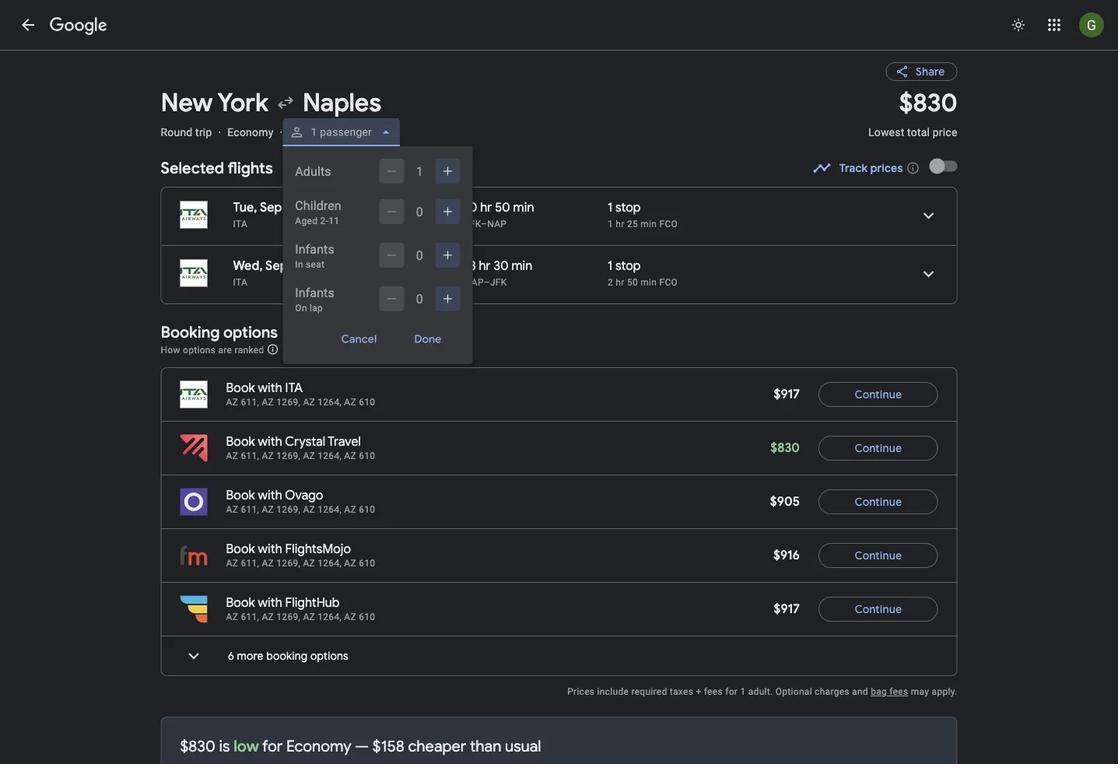 Task type: locate. For each thing, give the bounding box(es) containing it.
1 for 1 stop 1 hr 25 min fco
[[608, 200, 613, 216]]

sep for wed,
[[265, 258, 288, 274]]

nap down 13
[[464, 277, 484, 288]]

0 vertical spatial nap
[[487, 219, 507, 230]]

flight numbers az 611, az 1269, az 1264, az 610 text field down flightsmojo
[[226, 558, 375, 569]]

1264, down flighthub on the bottom left of the page
[[318, 612, 342, 623]]

611, up book with flightsmojo az 611, az 1269, az 1264, az 610
[[241, 504, 259, 515]]

1264, for book with ita
[[318, 397, 342, 408]]

trip
[[195, 126, 212, 139]]

infants
[[295, 242, 334, 256], [295, 285, 334, 300]]

610 inside book with crystal travel az 611, az 1269, az 1264, az 610
[[359, 451, 375, 461]]

1 book from the top
[[226, 380, 255, 396]]

5 continue from the top
[[855, 602, 902, 616]]

for right low
[[262, 736, 283, 756]]

0 vertical spatial 11
[[328, 216, 339, 226]]

1 fees from the left
[[704, 686, 723, 697]]

book inside book with flightsmojo az 611, az 1269, az 1264, az 610
[[226, 541, 255, 557]]

infants for infants on lap
[[295, 285, 334, 300]]

1264, inside book with ita az 611, az 1269, az 1264, az 610
[[318, 397, 342, 408]]

jfk
[[464, 219, 481, 230], [490, 277, 507, 288]]

min right 10
[[513, 200, 534, 216]]

1 up +1
[[416, 164, 423, 179]]

economy left —
[[286, 736, 351, 756]]

book inside book with flighthub az 611, az 1269, az 1264, az 610
[[226, 595, 255, 611]]

0
[[416, 204, 423, 219], [416, 248, 423, 263], [416, 291, 423, 306]]

Flight numbers AZ 611, AZ 1269, AZ 1264, AZ 610 text field
[[226, 504, 375, 515], [226, 558, 375, 569], [226, 612, 375, 623]]

 image right trip
[[218, 126, 221, 139]]

departing flight on tuesday, september 3. leaves john f. kennedy international airport at 9:30 pm on tuesday, september 3 and arrives at naples international airport at 2:20 pm on wednesday, september 4. element
[[233, 200, 419, 216]]

continue for book with flighthub
[[855, 602, 902, 616]]

ita for tue,
[[233, 219, 247, 230]]

2 book from the top
[[226, 434, 255, 450]]

905 US dollars text field
[[770, 494, 800, 510]]

1 fco from the top
[[659, 219, 678, 230]]

2 continue from the top
[[855, 441, 902, 455]]

1 up 2 on the right top of page
[[608, 258, 613, 274]]

1269, inside book with flightsmojo az 611, az 1269, az 1264, az 610
[[276, 558, 300, 569]]

1264, inside book with flighthub az 611, az 1269, az 1264, az 610
[[318, 612, 342, 623]]

1 vertical spatial stop
[[616, 258, 641, 274]]

travel
[[328, 434, 361, 450]]

–
[[481, 219, 487, 230], [484, 277, 490, 288]]

917 US dollars text field
[[774, 601, 800, 617]]

with left flightsmojo
[[258, 541, 282, 557]]

1 $917 from the top
[[774, 386, 800, 402]]

$917 for ita
[[774, 386, 800, 402]]

3 book from the top
[[226, 488, 255, 503]]

 image left 1 passenger at left
[[280, 126, 283, 139]]

jfk down 30
[[490, 277, 507, 288]]

min inside 1 stop 1 hr 25 min fco
[[641, 219, 657, 230]]

continue for book with crystal travel
[[855, 441, 902, 455]]

2 $917 from the top
[[774, 601, 800, 617]]

1264, for book with flighthub
[[318, 612, 342, 623]]

1 1264, from the top
[[318, 397, 342, 408]]

1264, down ovago
[[318, 504, 342, 515]]

hr inside 1 stop 1 hr 25 min fco
[[616, 219, 625, 230]]

 image for trip
[[218, 126, 221, 139]]

1269, down crystal
[[276, 451, 300, 461]]

book inside book with crystal travel az 611, az 1269, az 1264, az 610
[[226, 434, 255, 450]]

book down ranked
[[226, 380, 255, 396]]

1 vertical spatial ita
[[233, 277, 247, 288]]

2 with from the top
[[258, 434, 282, 450]]

options for booking
[[223, 322, 278, 342]]

ita up az 611, az 1269, az 1264, az 610 text field
[[285, 380, 303, 396]]

1269, inside book with ovago az 611, az 1269, az 1264, az 610
[[276, 504, 300, 515]]

for
[[725, 686, 738, 697], [262, 736, 283, 756]]

fco right 2 on the right top of page
[[659, 277, 678, 288]]

0 vertical spatial ita
[[233, 219, 247, 230]]

1 stop flight. element up 25
[[608, 200, 641, 218]]

—
[[355, 736, 369, 756]]

stop
[[616, 200, 641, 216], [616, 258, 641, 274]]

2 continue button from the top
[[819, 430, 938, 467]]

0 vertical spatial fco
[[659, 219, 678, 230]]

13
[[464, 258, 476, 274]]

610 for book with flightsmojo
[[359, 558, 375, 569]]

610 for book with ovago
[[359, 504, 375, 515]]

3 1264, from the top
[[318, 504, 342, 515]]

6
[[228, 649, 234, 663]]

$905
[[770, 494, 800, 510]]

 image right in
[[307, 258, 310, 274]]

infants on lap
[[295, 285, 334, 314]]

with up az 611, az 1269, az 1264, az 610 text field
[[258, 380, 282, 396]]

infants up seat at left
[[295, 242, 334, 256]]

$830 up total
[[899, 87, 958, 119]]

611, down ranked
[[241, 397, 259, 408]]

with inside book with ita az 611, az 1269, az 1264, az 610
[[258, 380, 282, 396]]

3 with from the top
[[258, 488, 282, 503]]

than
[[470, 736, 501, 756]]

611, up book with flighthub az 611, az 1269, az 1264, az 610
[[241, 558, 259, 569]]

fees right the +
[[704, 686, 723, 697]]

2 vertical spatial 0
[[416, 291, 423, 306]]

book
[[226, 380, 255, 396], [226, 434, 255, 450], [226, 488, 255, 503], [226, 541, 255, 557], [226, 595, 255, 611]]

1 1269, from the top
[[276, 397, 300, 408]]

done
[[414, 332, 441, 346]]

2 stop from the top
[[616, 258, 641, 274]]

1 vertical spatial fco
[[659, 277, 678, 288]]

stop inside 1 stop 1 hr 25 min fco
[[616, 200, 641, 216]]

fco right 25
[[659, 219, 678, 230]]

min inside 10 hr 50 min jfk – nap
[[513, 200, 534, 216]]

610 inside book with flighthub az 611, az 1269, az 1264, az 610
[[359, 612, 375, 623]]

0 horizontal spatial $830
[[180, 736, 216, 756]]

flight details. return flight on wednesday, september 11. leaves naples international airport at 11:25 am on wednesday, september 11 and arrives at john f. kennedy international airport at 6:55 pm on wednesday, september 11. image
[[910, 255, 947, 293]]

– down total duration 13 hr 30 min. element
[[484, 277, 490, 288]]

usual
[[505, 736, 541, 756]]

$830 for $830 lowest total price
[[899, 87, 958, 119]]

2 1264, from the top
[[318, 451, 342, 461]]

list containing tue, sep 3
[[161, 188, 957, 303]]

0 vertical spatial $917
[[774, 386, 800, 402]]

1 vertical spatial 11
[[291, 258, 301, 274]]

with
[[258, 380, 282, 396], [258, 434, 282, 450], [258, 488, 282, 503], [258, 541, 282, 557], [258, 595, 282, 611]]

children
[[295, 198, 341, 213]]

0 vertical spatial for
[[725, 686, 738, 697]]

fees
[[704, 686, 723, 697], [890, 686, 909, 697]]

$917 up 830 us dollars text box
[[774, 386, 800, 402]]

options right booking
[[310, 649, 349, 663]]

50
[[495, 200, 510, 216], [627, 277, 638, 288]]

flight numbers az 611, az 1269, az 1264, az 610 text field for flighthub
[[226, 612, 375, 623]]

with left flighthub on the bottom left of the page
[[258, 595, 282, 611]]

continue button for book with flighthub
[[819, 591, 938, 628]]

low
[[234, 736, 259, 756]]

0 vertical spatial 0
[[416, 204, 423, 219]]

1 continue from the top
[[855, 388, 902, 402]]

1 inside popup button
[[311, 126, 317, 139]]

total
[[907, 126, 930, 139]]

916 US dollars text field
[[773, 547, 800, 563]]

1 inside 1 stop 2 hr 50 min fco
[[608, 258, 613, 274]]

with inside book with ovago az 611, az 1269, az 1264, az 610
[[258, 488, 282, 503]]

4 book from the top
[[226, 541, 255, 557]]

fco for 13 hr 30 min
[[659, 277, 678, 288]]

2 infants from the top
[[295, 285, 334, 300]]

2 horizontal spatial $830
[[899, 87, 958, 119]]

$917
[[774, 386, 800, 402], [774, 601, 800, 617]]

with up flight numbers az 611, az 1269, az 1264, az 610 text field
[[258, 434, 282, 450]]

10
[[464, 200, 477, 216]]

611, up book with ovago az 611, az 1269, az 1264, az 610
[[241, 451, 259, 461]]

ita down the tue,
[[233, 219, 247, 230]]

611, inside book with ita az 611, az 1269, az 1264, az 610
[[241, 397, 259, 408]]

1 vertical spatial 0
[[416, 248, 423, 263]]

infants up lap on the left top of the page
[[295, 285, 334, 300]]

book for book with ovago
[[226, 488, 255, 503]]

50 inside 1 stop 2 hr 50 min fco
[[627, 277, 638, 288]]

none text field containing $830
[[868, 87, 958, 153]]

0 vertical spatial 50
[[495, 200, 510, 216]]

bag fees button
[[871, 686, 909, 697]]

for left adult.
[[725, 686, 738, 697]]

4 1269, from the top
[[276, 558, 300, 569]]

50 right 2 on the right top of page
[[627, 277, 638, 288]]

2 flight numbers az 611, az 1269, az 1264, az 610 text field from the top
[[226, 558, 375, 569]]

nap down total duration 10 hr 50 min. element
[[487, 219, 507, 230]]

fco
[[659, 219, 678, 230], [659, 277, 678, 288]]

book inside book with ovago az 611, az 1269, az 1264, az 610
[[226, 488, 255, 503]]

hr right 13
[[479, 258, 491, 274]]

with inside book with flightsmojo az 611, az 1269, az 1264, az 610
[[258, 541, 282, 557]]

50 inside 10 hr 50 min jfk – nap
[[495, 200, 510, 216]]

book down book with ovago az 611, az 1269, az 1264, az 610
[[226, 541, 255, 557]]

1 up layover (1 of 1) is a 1 hr 25 min layover at leonardo da vinci–fiumicino airport in rome. element on the top
[[608, 200, 613, 216]]

2 1269, from the top
[[276, 451, 300, 461]]

610 inside book with flightsmojo az 611, az 1269, az 1264, az 610
[[359, 558, 375, 569]]

$830 inside $830 lowest total price
[[899, 87, 958, 119]]

$830 left is
[[180, 736, 216, 756]]

learn more about booking options image
[[267, 343, 279, 356]]

0 down +1
[[416, 248, 423, 263]]

611, inside book with flighthub az 611, az 1269, az 1264, az 610
[[241, 612, 259, 623]]

4 continue button from the top
[[819, 537, 938, 574]]

1264, inside book with flightsmojo az 611, az 1269, az 1264, az 610
[[318, 558, 342, 569]]

0 vertical spatial options
[[223, 322, 278, 342]]

1 stop from the top
[[616, 200, 641, 216]]

2 vertical spatial ita
[[285, 380, 303, 396]]

5 611, from the top
[[241, 612, 259, 623]]

with inside book with crystal travel az 611, az 1269, az 1264, az 610
[[258, 434, 282, 450]]

1 vertical spatial for
[[262, 736, 283, 756]]

11 inside children aged 2-11
[[328, 216, 339, 226]]

options for how
[[183, 344, 216, 355]]

2 vertical spatial flight numbers az 611, az 1269, az 1264, az 610 text field
[[226, 612, 375, 623]]

1264, inside book with ovago az 611, az 1269, az 1264, az 610
[[318, 504, 342, 515]]

$830
[[899, 87, 958, 119], [771, 440, 800, 456], [180, 736, 216, 756]]

continue button for book with ovago
[[819, 483, 938, 521]]

economy down the york
[[227, 126, 274, 139]]

1264, up "travel"
[[318, 397, 342, 408]]

main content containing new york
[[161, 50, 958, 764]]

prices
[[567, 686, 595, 697]]

 image
[[218, 126, 221, 139], [280, 126, 283, 139], [307, 258, 310, 274]]

min inside 13 hr 30 min nap – jfk
[[512, 258, 532, 274]]

2 1 stop flight. element from the top
[[608, 258, 641, 276]]

1 flight numbers az 611, az 1269, az 1264, az 610 text field from the top
[[226, 504, 375, 515]]

hr left 25
[[616, 219, 625, 230]]

1 left 25
[[608, 219, 613, 230]]

0 vertical spatial economy
[[227, 126, 274, 139]]

options
[[223, 322, 278, 342], [183, 344, 216, 355], [310, 649, 349, 663]]

fco inside 1 stop 2 hr 50 min fco
[[659, 277, 678, 288]]

Arrival time: 2:20 PM on  Wednesday, September 4. text field
[[367, 200, 419, 216]]

cheaper
[[408, 736, 466, 756]]

1 left passenger at the top of the page
[[311, 126, 317, 139]]

hr
[[480, 200, 492, 216], [616, 219, 625, 230], [479, 258, 491, 274], [616, 277, 625, 288]]

1 vertical spatial infants
[[295, 285, 334, 300]]

13 hr 30 min nap – jfk
[[464, 258, 532, 288]]

on
[[295, 303, 307, 314]]

– inside 13 hr 30 min nap – jfk
[[484, 277, 490, 288]]

2 fco from the top
[[659, 277, 678, 288]]

selected flights
[[161, 158, 273, 178]]

0 horizontal spatial 50
[[495, 200, 510, 216]]

4 1264, from the top
[[318, 558, 342, 569]]

5 610 from the top
[[359, 612, 375, 623]]

ita down the wed,
[[233, 277, 247, 288]]

2:20 pm +1
[[367, 200, 419, 216]]

1269, inside book with ita az 611, az 1269, az 1264, az 610
[[276, 397, 300, 408]]

0 vertical spatial stop
[[616, 200, 641, 216]]

– up 13 hr 30 min nap – jfk
[[481, 219, 487, 230]]

830 US dollars text field
[[771, 440, 800, 456]]

with for ita
[[258, 380, 282, 396]]

1 0 from the top
[[416, 204, 423, 219]]

2 610 from the top
[[359, 451, 375, 461]]

min
[[513, 200, 534, 216], [641, 219, 657, 230], [512, 258, 532, 274], [641, 277, 657, 288]]

1269, for ita
[[276, 397, 300, 408]]

– inside 10 hr 50 min jfk – nap
[[481, 219, 487, 230]]

$916
[[773, 547, 800, 563]]

New York to Naples and back text field
[[161, 87, 850, 119]]

flight numbers az 611, az 1269, az 1264, az 610 text field for ovago
[[226, 504, 375, 515]]

1 vertical spatial jfk
[[490, 277, 507, 288]]

1 vertical spatial flight numbers az 611, az 1269, az 1264, az 610 text field
[[226, 558, 375, 569]]

0 horizontal spatial 11
[[291, 258, 301, 274]]

0 horizontal spatial jfk
[[464, 219, 481, 230]]

$917 down the $916 text box in the right of the page
[[774, 601, 800, 617]]

jfk inside 13 hr 30 min nap – jfk
[[490, 277, 507, 288]]

1
[[311, 126, 317, 139], [416, 164, 423, 179], [608, 200, 613, 216], [608, 219, 613, 230], [608, 258, 613, 274], [740, 686, 746, 697]]

continue button for book with crystal travel
[[819, 430, 938, 467]]

book with ita az 611, az 1269, az 1264, az 610
[[226, 380, 375, 408]]

1 vertical spatial economy
[[286, 736, 351, 756]]

2 horizontal spatial  image
[[307, 258, 310, 274]]

3 flight numbers az 611, az 1269, az 1264, az 610 text field from the top
[[226, 612, 375, 623]]

1 horizontal spatial nap
[[487, 219, 507, 230]]

1 stop flight. element
[[608, 200, 641, 218], [608, 258, 641, 276]]

0 horizontal spatial  image
[[218, 126, 221, 139]]

1 610 from the top
[[359, 397, 375, 408]]

sep left in
[[265, 258, 288, 274]]

1269, for flighthub
[[276, 612, 300, 623]]

2 611, from the top
[[241, 451, 259, 461]]

$830 for $830 is low for economy — $158 cheaper than usual
[[180, 736, 216, 756]]

stop up 25
[[616, 200, 641, 216]]

1 vertical spatial sep
[[265, 258, 288, 274]]

2 vertical spatial options
[[310, 649, 349, 663]]

611,
[[241, 397, 259, 408], [241, 451, 259, 461], [241, 504, 259, 515], [241, 558, 259, 569], [241, 612, 259, 623]]

nap
[[487, 219, 507, 230], [464, 277, 484, 288]]

1 vertical spatial $917
[[774, 601, 800, 617]]

 image inside return flight on wednesday, september 11. leaves naples international airport at 11:25 am on wednesday, september 11 and arrives at john f. kennedy international airport at 6:55 pm on wednesday, september 11. element
[[307, 258, 310, 274]]

0 vertical spatial 1 stop flight. element
[[608, 200, 641, 218]]

with left ovago
[[258, 488, 282, 503]]

50 right 10
[[495, 200, 510, 216]]

1 vertical spatial nap
[[464, 277, 484, 288]]

list
[[161, 188, 957, 303]]

0 horizontal spatial economy
[[227, 126, 274, 139]]

5 1264, from the top
[[318, 612, 342, 623]]

1 horizontal spatial  image
[[280, 126, 283, 139]]

1 with from the top
[[258, 380, 282, 396]]

$830 up the $905
[[771, 440, 800, 456]]

is
[[219, 736, 230, 756]]

nap inside 10 hr 50 min jfk – nap
[[487, 219, 507, 230]]

flight numbers az 611, az 1269, az 1264, az 610 text field down ovago
[[226, 504, 375, 515]]

1 vertical spatial options
[[183, 344, 216, 355]]

nap inside 13 hr 30 min nap – jfk
[[464, 277, 484, 288]]

1 vertical spatial 1 stop flight. element
[[608, 258, 641, 276]]

jfk down 10
[[464, 219, 481, 230]]

4 with from the top
[[258, 541, 282, 557]]

1 vertical spatial 50
[[627, 277, 638, 288]]

611, up more on the left bottom of the page
[[241, 612, 259, 623]]

611, inside book with ovago az 611, az 1269, az 1264, az 610
[[241, 504, 259, 515]]

5 book from the top
[[226, 595, 255, 611]]

book inside book with ita az 611, az 1269, az 1264, az 610
[[226, 380, 255, 396]]

1 horizontal spatial fees
[[890, 686, 909, 697]]

5 continue button from the top
[[819, 591, 938, 628]]

required
[[631, 686, 667, 697]]

0 right "2:20 pm"
[[416, 204, 423, 219]]

min right 2 on the right top of page
[[641, 277, 657, 288]]

0 vertical spatial $830
[[899, 87, 958, 119]]

apply.
[[932, 686, 958, 697]]

3 611, from the top
[[241, 504, 259, 515]]

1269, down ovago
[[276, 504, 300, 515]]

4 610 from the top
[[359, 558, 375, 569]]

1269, for flightsmojo
[[276, 558, 300, 569]]

az
[[226, 397, 238, 408], [262, 397, 274, 408], [303, 397, 315, 408], [344, 397, 356, 408], [226, 451, 238, 461], [262, 451, 274, 461], [303, 451, 315, 461], [344, 451, 356, 461], [226, 504, 238, 515], [262, 504, 274, 515], [303, 504, 315, 515], [344, 504, 356, 515], [226, 558, 238, 569], [262, 558, 274, 569], [303, 558, 315, 569], [344, 558, 356, 569], [226, 612, 238, 623], [262, 612, 274, 623], [303, 612, 315, 623], [344, 612, 356, 623]]

sep for tue,
[[260, 200, 282, 216]]

1269, inside book with flighthub az 611, az 1269, az 1264, az 610
[[276, 612, 300, 623]]

book left ovago
[[226, 488, 255, 503]]

1 horizontal spatial $830
[[771, 440, 800, 456]]

0 vertical spatial jfk
[[464, 219, 481, 230]]

1 stop flight. element up 2 on the right top of page
[[608, 258, 641, 276]]

1269, inside book with crystal travel az 611, az 1269, az 1264, az 610
[[276, 451, 300, 461]]

book with ovago az 611, az 1269, az 1264, az 610
[[226, 488, 375, 515]]

11
[[328, 216, 339, 226], [291, 258, 301, 274]]

11:25 am
[[316, 258, 365, 274]]

hr right 10
[[480, 200, 492, 216]]

None text field
[[868, 87, 958, 153]]

3 1269, from the top
[[276, 504, 300, 515]]

sep left 3
[[260, 200, 282, 216]]

book for book with flighthub
[[226, 595, 255, 611]]

flighthub
[[285, 595, 340, 611]]

1 horizontal spatial options
[[223, 322, 278, 342]]

610 inside book with ovago az 611, az 1269, az 1264, az 610
[[359, 504, 375, 515]]

hr right 2 on the right top of page
[[616, 277, 625, 288]]

stop down 25
[[616, 258, 641, 274]]

continue button for book with ita
[[819, 376, 938, 413]]

include
[[597, 686, 629, 697]]

0 vertical spatial infants
[[295, 242, 334, 256]]

2 vertical spatial $830
[[180, 736, 216, 756]]

1264, down "travel"
[[318, 451, 342, 461]]

1264, down flightsmojo
[[318, 558, 342, 569]]

1 passenger
[[311, 126, 372, 139]]

book for book with ita
[[226, 380, 255, 396]]

learn more about booking options element
[[267, 341, 279, 358]]

1269, up crystal
[[276, 397, 300, 408]]

$830 for $830
[[771, 440, 800, 456]]

continue
[[855, 388, 902, 402], [855, 441, 902, 455], [855, 495, 902, 509], [855, 549, 902, 563], [855, 602, 902, 616]]

adults
[[295, 164, 331, 179]]

3 610 from the top
[[359, 504, 375, 515]]

5 with from the top
[[258, 595, 282, 611]]

with for ovago
[[258, 488, 282, 503]]

6 more booking options image
[[175, 637, 212, 675]]

0 horizontal spatial nap
[[464, 277, 484, 288]]

new york
[[161, 87, 268, 119]]

0 down "6:55 pm" text field
[[416, 291, 423, 306]]

1 infants from the top
[[295, 242, 334, 256]]

lowest
[[868, 126, 905, 139]]

booking
[[161, 322, 220, 342]]

layover (1 of 1) is a 1 hr 25 min layover at leonardo da vinci–fiumicino airport in rome. element
[[608, 218, 751, 230]]

2:20 pm
[[367, 200, 412, 216]]

1264, for book with ovago
[[318, 504, 342, 515]]

611, inside book with flightsmojo az 611, az 1269, az 1264, az 610
[[241, 558, 259, 569]]

0 horizontal spatial fees
[[704, 686, 723, 697]]

1 horizontal spatial 11
[[328, 216, 339, 226]]

1269,
[[276, 397, 300, 408], [276, 451, 300, 461], [276, 504, 300, 515], [276, 558, 300, 569], [276, 612, 300, 623]]

25
[[627, 219, 638, 230]]

4 611, from the top
[[241, 558, 259, 569]]

1 611, from the top
[[241, 397, 259, 408]]

adult.
[[748, 686, 773, 697]]

ranked
[[235, 344, 264, 355]]

options down booking at the top left of the page
[[183, 344, 216, 355]]

book up 6
[[226, 595, 255, 611]]

stop inside 1 stop 2 hr 50 min fco
[[616, 258, 641, 274]]

1 stop 1 hr 25 min fco
[[608, 200, 678, 230]]

with for flightsmojo
[[258, 541, 282, 557]]

610 inside book with ita az 611, az 1269, az 1264, az 610
[[359, 397, 375, 408]]

1269, down flightsmojo
[[276, 558, 300, 569]]

4 continue from the top
[[855, 549, 902, 563]]

2 0 from the top
[[416, 248, 423, 263]]

0 vertical spatial flight numbers az 611, az 1269, az 1264, az 610 text field
[[226, 504, 375, 515]]

3 continue button from the top
[[819, 483, 938, 521]]

with inside book with flighthub az 611, az 1269, az 1264, az 610
[[258, 595, 282, 611]]

main content
[[161, 50, 958, 764]]

min right 30
[[512, 258, 532, 274]]

3 0 from the top
[[416, 291, 423, 306]]

charges
[[815, 686, 850, 697]]

min right 25
[[641, 219, 657, 230]]

ita for wed,
[[233, 277, 247, 288]]

1 vertical spatial –
[[484, 277, 490, 288]]

learn more about tracked prices image
[[906, 161, 920, 175]]

1 inside number of passengers dialog
[[416, 164, 423, 179]]

3 continue from the top
[[855, 495, 902, 509]]

continue for book with flightsmojo
[[855, 549, 902, 563]]

1 horizontal spatial jfk
[[490, 277, 507, 288]]

wed,
[[233, 258, 263, 274]]

1 continue button from the top
[[819, 376, 938, 413]]

5 1269, from the top
[[276, 612, 300, 623]]

6:55 pm
[[378, 258, 423, 274]]

0 vertical spatial –
[[481, 219, 487, 230]]

layover (1 of 1) is a 2 hr 50 min layover at leonardo da vinci–fiumicino airport in rome. element
[[608, 276, 751, 289]]

how options are ranked
[[161, 344, 267, 355]]

share
[[916, 65, 945, 79]]

fco inside 1 stop 1 hr 25 min fco
[[659, 219, 678, 230]]

0 horizontal spatial options
[[183, 344, 216, 355]]

0 vertical spatial sep
[[260, 200, 282, 216]]

options up ranked
[[223, 322, 278, 342]]

1 horizontal spatial 50
[[627, 277, 638, 288]]

Flight numbers AZ 611, AZ 1269, AZ 1264, AZ 610 text field
[[226, 397, 375, 408]]

1269, down flighthub on the bottom left of the page
[[276, 612, 300, 623]]

book up flight numbers az 611, az 1269, az 1264, az 610 text field
[[226, 434, 255, 450]]

fees right bag
[[890, 686, 909, 697]]

1 1 stop flight. element from the top
[[608, 200, 641, 218]]

flight numbers az 611, az 1269, az 1264, az 610 text field down flighthub on the bottom left of the page
[[226, 612, 375, 623]]

1 vertical spatial $830
[[771, 440, 800, 456]]



Task type: describe. For each thing, give the bounding box(es) containing it.
611, for book with ita
[[241, 397, 259, 408]]

9:30 pm
[[307, 200, 353, 216]]

– for 50
[[481, 219, 487, 230]]

continue for book with ita
[[855, 388, 902, 402]]

1269, for ovago
[[276, 504, 300, 515]]

1 stop flight. element for 10 hr 50 min
[[608, 200, 641, 218]]

in
[[295, 259, 303, 270]]

seat
[[306, 259, 325, 270]]

with for flighthub
[[258, 595, 282, 611]]

book for book with crystal travel
[[226, 434, 255, 450]]

Arrival time: 6:55 PM. text field
[[378, 258, 423, 274]]

1 horizontal spatial economy
[[286, 736, 351, 756]]

book with flightsmojo az 611, az 1269, az 1264, az 610
[[226, 541, 375, 569]]

stop for 10 hr 50 min
[[616, 200, 641, 216]]

with for crystal
[[258, 434, 282, 450]]

fco for 10 hr 50 min
[[659, 219, 678, 230]]

tue,
[[233, 200, 257, 216]]

1 for 1 stop 2 hr 50 min fco
[[608, 258, 613, 274]]

flight details. departing flight on tuesday, september 3. leaves john f. kennedy international airport at 9:30 pm on tuesday, september 3 and arrives at naples international airport at 2:20 pm on wednesday, september 4. image
[[910, 197, 947, 234]]

0 for infants in seat
[[416, 248, 423, 263]]

hr inside 1 stop 2 hr 50 min fco
[[616, 277, 625, 288]]

Departure time: 9:30 PM. text field
[[307, 200, 353, 216]]

continue for book with ovago
[[855, 495, 902, 509]]

infants for infants in seat
[[295, 242, 334, 256]]

round
[[161, 126, 193, 139]]

0 for children aged 2-11
[[416, 204, 423, 219]]

1 left adult.
[[740, 686, 746, 697]]

– for 30
[[484, 277, 490, 288]]

611, for book with ovago
[[241, 504, 259, 515]]

children aged 2-11
[[295, 198, 341, 226]]

track
[[839, 161, 868, 175]]

cancel button
[[323, 327, 396, 352]]

1 stop 2 hr 50 min fco
[[608, 258, 678, 288]]

1 stop flight. element for 13 hr 30 min
[[608, 258, 641, 276]]

total duration 10 hr 50 min. element
[[464, 200, 608, 218]]

selected
[[161, 158, 224, 178]]

611, inside book with crystal travel az 611, az 1269, az 1264, az 610
[[241, 451, 259, 461]]

2-
[[320, 216, 328, 226]]

0 horizontal spatial for
[[262, 736, 283, 756]]

flight numbers az 611, az 1269, az 1264, az 610 text field for flightsmojo
[[226, 558, 375, 569]]

$830 is low for economy — $158 cheaper than usual
[[180, 736, 541, 756]]

1 horizontal spatial for
[[725, 686, 738, 697]]

optional
[[776, 686, 812, 697]]

0 for infants on lap
[[416, 291, 423, 306]]

1 for 1
[[416, 164, 423, 179]]

booking options
[[161, 322, 278, 342]]

more
[[237, 649, 264, 663]]

2 horizontal spatial options
[[310, 649, 349, 663]]

book with flighthub az 611, az 1269, az 1264, az 610
[[226, 595, 375, 623]]

return flight on wednesday, september 11. leaves naples international airport at 11:25 am on wednesday, september 11 and arrives at john f. kennedy international airport at 6:55 pm on wednesday, september 11. element
[[233, 258, 423, 274]]

1264, for book with flightsmojo
[[318, 558, 342, 569]]

number of passengers dialog
[[283, 146, 473, 364]]

flightsmojo
[[285, 541, 351, 557]]

book with crystal travel az 611, az 1269, az 1264, az 610
[[226, 434, 375, 461]]

price
[[933, 126, 958, 139]]

flights
[[228, 158, 273, 178]]

go back image
[[19, 16, 37, 34]]

 image for sep
[[307, 258, 310, 274]]

610 for book with flighthub
[[359, 612, 375, 623]]

+
[[696, 686, 702, 697]]

booking
[[266, 649, 308, 663]]

book for book with flightsmojo
[[226, 541, 255, 557]]

611, for book with flighthub
[[241, 612, 259, 623]]

917 US dollars text field
[[774, 386, 800, 402]]

may
[[911, 686, 929, 697]]

1 for 1 passenger
[[311, 126, 317, 139]]

$917 for flighthub
[[774, 601, 800, 617]]

stop for 13 hr 30 min
[[616, 258, 641, 274]]

passenger
[[320, 126, 372, 139]]

loading results progress bar
[[0, 50, 1118, 53]]

prices
[[871, 161, 903, 175]]

min inside 1 stop 2 hr 50 min fco
[[641, 277, 657, 288]]

2 fees from the left
[[890, 686, 909, 697]]

york
[[217, 87, 268, 119]]

wed, sep 11
[[233, 258, 301, 274]]

$158
[[373, 736, 404, 756]]

crystal
[[285, 434, 325, 450]]

new
[[161, 87, 213, 119]]

track prices
[[839, 161, 903, 175]]

lap
[[310, 303, 323, 314]]

naples
[[303, 87, 381, 119]]

+1
[[412, 200, 419, 209]]

1264, inside book with crystal travel az 611, az 1269, az 1264, az 610
[[318, 451, 342, 461]]

jfk inside 10 hr 50 min jfk – nap
[[464, 219, 481, 230]]

are
[[218, 344, 232, 355]]

hr inside 10 hr 50 min jfk – nap
[[480, 200, 492, 216]]

30
[[494, 258, 509, 274]]

aged
[[295, 216, 318, 226]]

how
[[161, 344, 180, 355]]

ita inside book with ita az 611, az 1269, az 1264, az 610
[[285, 380, 303, 396]]

$830 lowest total price
[[868, 87, 958, 139]]

and
[[852, 686, 868, 697]]

share button
[[886, 62, 958, 81]]

830 us dollars element
[[899, 87, 958, 119]]

cancel
[[341, 332, 377, 346]]

Flight numbers AZ 611, AZ 1269, AZ 1264, AZ 610 text field
[[226, 451, 375, 461]]

infants in seat
[[295, 242, 334, 270]]

hr inside 13 hr 30 min nap – jfk
[[479, 258, 491, 274]]

done button
[[396, 327, 460, 352]]

round trip
[[161, 126, 212, 139]]

Departure time: 11:25 AM. text field
[[316, 258, 365, 274]]

taxes
[[670, 686, 693, 697]]

change appearance image
[[1000, 6, 1037, 44]]

1 passenger button
[[283, 114, 400, 151]]

continue button for book with flightsmojo
[[819, 537, 938, 574]]

6 more booking options
[[228, 649, 349, 663]]

611, for book with flightsmojo
[[241, 558, 259, 569]]

total duration 13 hr 30 min. element
[[464, 258, 608, 276]]

tue, sep 3
[[233, 200, 292, 216]]

bag
[[871, 686, 887, 697]]

ovago
[[285, 488, 323, 503]]

10 hr 50 min jfk – nap
[[464, 200, 534, 230]]

prices include required taxes + fees for 1 adult. optional charges and bag fees may apply.
[[567, 686, 958, 697]]

3
[[285, 200, 292, 216]]

610 for book with ita
[[359, 397, 375, 408]]

2
[[608, 277, 613, 288]]



Task type: vqa. For each thing, say whether or not it's contained in the screenshot.
the Infants In seat
yes



